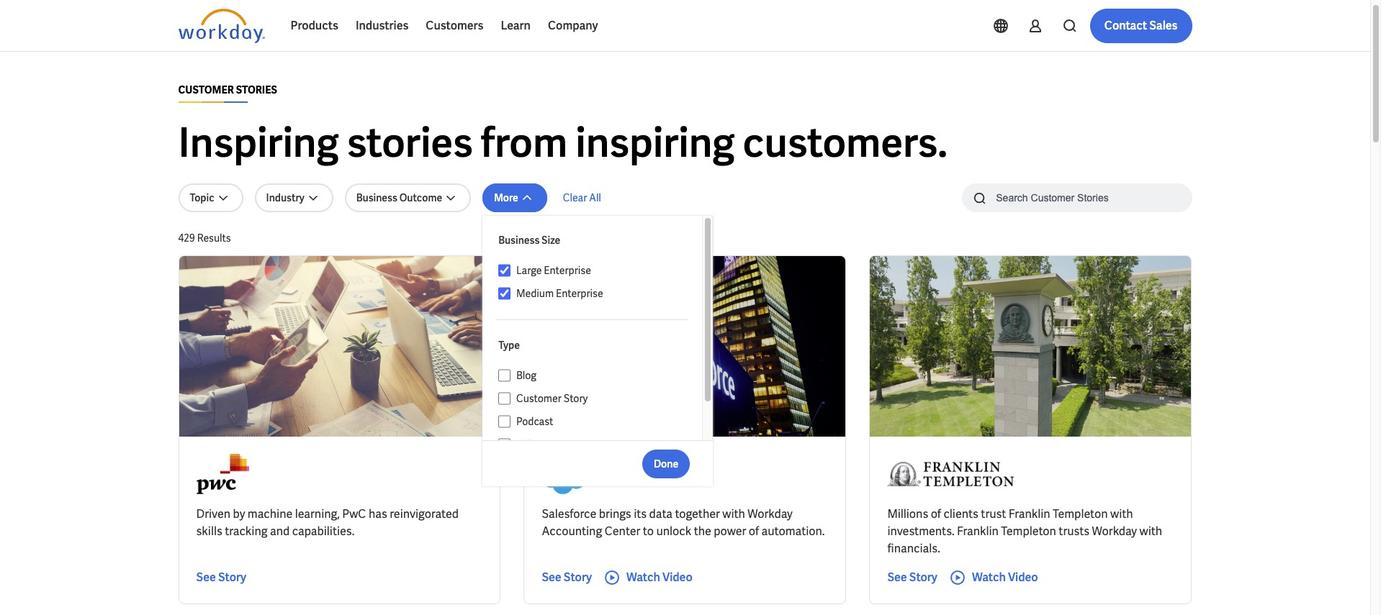 Task type: describe. For each thing, give the bounding box(es) containing it.
reinvigorated
[[390, 507, 459, 522]]

medium enterprise
[[516, 287, 603, 300]]

of inside salesforce brings its data together with workday accounting center to unlock the power of automation.
[[749, 524, 759, 539]]

learn
[[501, 18, 531, 33]]

brings
[[599, 507, 631, 522]]

pricewaterhousecoopers global licensing services corporation (pwc) image
[[196, 454, 249, 495]]

clear all button
[[559, 184, 605, 212]]

workday inside salesforce brings its data together with workday accounting center to unlock the power of automation.
[[748, 507, 793, 522]]

contact sales
[[1104, 18, 1178, 33]]

sales
[[1149, 18, 1178, 33]]

enterprise for medium enterprise
[[556, 287, 603, 300]]

clients
[[944, 507, 979, 522]]

customer stories
[[178, 84, 277, 96]]

go to the homepage image
[[178, 9, 265, 43]]

financials.
[[887, 541, 940, 557]]

video for millions of clients trust franklin templeton with investments. franklin templeton trusts workday with financials.
[[1008, 570, 1038, 585]]

business for business size
[[498, 234, 540, 247]]

workday inside millions of clients trust franklin templeton with investments. franklin templeton trusts workday with financials.
[[1092, 524, 1137, 539]]

trusts
[[1059, 524, 1090, 539]]

429
[[178, 232, 195, 245]]

of inside millions of clients trust franklin templeton with investments. franklin templeton trusts workday with financials.
[[931, 507, 941, 522]]

1 see from the left
[[196, 570, 216, 585]]

done button
[[642, 450, 690, 478]]

topic
[[190, 192, 214, 205]]

customers
[[426, 18, 483, 33]]

trust
[[981, 507, 1006, 522]]

blog link
[[511, 367, 689, 385]]

2 horizontal spatial with
[[1140, 524, 1162, 539]]

company button
[[539, 9, 607, 43]]

story down accounting
[[564, 570, 592, 585]]

watch video for to
[[626, 570, 693, 585]]

customer story link
[[511, 390, 689, 408]]

outcome
[[399, 192, 442, 205]]

unlock
[[656, 524, 691, 539]]

1 see story from the left
[[196, 570, 246, 585]]

the
[[694, 524, 711, 539]]

video link
[[511, 436, 689, 454]]

customers.
[[743, 117, 948, 169]]

contact
[[1104, 18, 1147, 33]]

customers button
[[417, 9, 492, 43]]

franklin templeton companies, llc image
[[887, 454, 1014, 495]]

watch for franklin
[[972, 570, 1006, 585]]

blog
[[516, 369, 536, 382]]

watch video for templeton
[[972, 570, 1038, 585]]

machine
[[248, 507, 293, 522]]

Search Customer Stories text field
[[987, 185, 1164, 210]]

done
[[654, 458, 678, 471]]

1 vertical spatial templeton
[[1001, 524, 1056, 539]]

millions
[[887, 507, 928, 522]]

investments.
[[887, 524, 955, 539]]

together
[[675, 507, 720, 522]]

see story for salesforce brings its data together with workday accounting center to unlock the power of automation.
[[542, 570, 592, 585]]

stories
[[236, 84, 277, 96]]

business for business outcome
[[356, 192, 397, 205]]

large enterprise
[[516, 264, 591, 277]]

large
[[516, 264, 542, 277]]

customer story
[[516, 392, 588, 405]]

0 vertical spatial franklin
[[1009, 507, 1050, 522]]

story inside "link"
[[564, 392, 588, 405]]

clear all
[[563, 192, 601, 205]]

0 horizontal spatial video
[[516, 439, 542, 451]]

from
[[481, 117, 568, 169]]

salesforce brings its data together with workday accounting center to unlock the power of automation.
[[542, 507, 825, 539]]

see story for millions of clients trust franklin templeton with investments. franklin templeton trusts workday with financials.
[[887, 570, 937, 585]]

by
[[233, 507, 245, 522]]

topic button
[[178, 184, 243, 212]]

inspiring
[[178, 117, 339, 169]]

podcast
[[516, 415, 553, 428]]

driven by machine learning, pwc has reinvigorated skills tracking and capabilities.
[[196, 507, 459, 539]]

learning,
[[295, 507, 340, 522]]

industry
[[266, 192, 304, 205]]

driven
[[196, 507, 230, 522]]

clear
[[563, 192, 587, 205]]

power
[[714, 524, 746, 539]]

business size
[[498, 234, 560, 247]]

size
[[542, 234, 560, 247]]

1 horizontal spatial with
[[1110, 507, 1133, 522]]



Task type: locate. For each thing, give the bounding box(es) containing it.
franklin right trust
[[1009, 507, 1050, 522]]

workday right trusts
[[1092, 524, 1137, 539]]

429 results
[[178, 232, 231, 245]]

1 horizontal spatial workday
[[1092, 524, 1137, 539]]

industry button
[[255, 184, 333, 212]]

video down podcast
[[516, 439, 542, 451]]

millions of clients trust franklin templeton with investments. franklin templeton trusts workday with financials.
[[887, 507, 1162, 557]]

inspiring stories from inspiring customers.
[[178, 117, 948, 169]]

2 watch video from the left
[[972, 570, 1038, 585]]

2 horizontal spatial see story link
[[887, 570, 937, 587]]

and
[[270, 524, 290, 539]]

medium enterprise link
[[511, 285, 689, 302]]

enterprise up the medium enterprise on the left
[[544, 264, 591, 277]]

of up the investments.
[[931, 507, 941, 522]]

skills
[[196, 524, 222, 539]]

2 see story link from the left
[[542, 570, 592, 587]]

industries button
[[347, 9, 417, 43]]

salesforce.com image
[[542, 454, 600, 495]]

0 vertical spatial business
[[356, 192, 397, 205]]

see
[[196, 570, 216, 585], [542, 570, 561, 585], [887, 570, 907, 585]]

watch video link for franklin
[[949, 570, 1038, 587]]

3 see story from the left
[[887, 570, 937, 585]]

data
[[649, 507, 673, 522]]

of
[[931, 507, 941, 522], [749, 524, 759, 539]]

has
[[369, 507, 387, 522]]

watch video link down millions of clients trust franklin templeton with investments. franklin templeton trusts workday with financials.
[[949, 570, 1038, 587]]

see story link for millions of clients trust franklin templeton with investments. franklin templeton trusts workday with financials.
[[887, 570, 937, 587]]

see story
[[196, 570, 246, 585], [542, 570, 592, 585], [887, 570, 937, 585]]

1 vertical spatial enterprise
[[556, 287, 603, 300]]

of right power
[[749, 524, 759, 539]]

business outcome button
[[345, 184, 471, 212]]

watch down to
[[626, 570, 660, 585]]

all
[[589, 192, 601, 205]]

0 horizontal spatial of
[[749, 524, 759, 539]]

business inside "business outcome" button
[[356, 192, 397, 205]]

workday up automation. at the bottom right of the page
[[748, 507, 793, 522]]

watch video link down to
[[603, 570, 693, 587]]

see down accounting
[[542, 570, 561, 585]]

1 horizontal spatial see
[[542, 570, 561, 585]]

2 horizontal spatial see
[[887, 570, 907, 585]]

enterprise
[[544, 264, 591, 277], [556, 287, 603, 300]]

story down tracking
[[218, 570, 246, 585]]

1 vertical spatial franklin
[[957, 524, 999, 539]]

video down unlock
[[662, 570, 693, 585]]

see story down financials.
[[887, 570, 937, 585]]

0 vertical spatial templeton
[[1053, 507, 1108, 522]]

watch for center
[[626, 570, 660, 585]]

0 horizontal spatial watch
[[626, 570, 660, 585]]

1 watch video link from the left
[[603, 570, 693, 587]]

None checkbox
[[498, 439, 511, 451]]

more button
[[483, 184, 547, 212]]

2 horizontal spatial video
[[1008, 570, 1038, 585]]

learn button
[[492, 9, 539, 43]]

customer
[[178, 84, 234, 96]]

business up large on the top of page
[[498, 234, 540, 247]]

0 horizontal spatial with
[[722, 507, 745, 522]]

0 horizontal spatial see story link
[[196, 570, 246, 587]]

salesforce
[[542, 507, 596, 522]]

1 horizontal spatial see story
[[542, 570, 592, 585]]

to
[[643, 524, 654, 539]]

stories
[[347, 117, 473, 169]]

0 horizontal spatial watch video
[[626, 570, 693, 585]]

see story link down accounting
[[542, 570, 592, 587]]

capabilities.
[[292, 524, 355, 539]]

0 vertical spatial workday
[[748, 507, 793, 522]]

3 see story link from the left
[[887, 570, 937, 587]]

1 horizontal spatial of
[[931, 507, 941, 522]]

see story link down financials.
[[887, 570, 937, 587]]

1 vertical spatial business
[[498, 234, 540, 247]]

its
[[634, 507, 647, 522]]

1 watch from the left
[[626, 570, 660, 585]]

1 watch video from the left
[[626, 570, 693, 585]]

watch
[[626, 570, 660, 585], [972, 570, 1006, 585]]

see for millions of clients trust franklin templeton with investments. franklin templeton trusts workday with financials.
[[887, 570, 907, 585]]

accounting
[[542, 524, 602, 539]]

large enterprise link
[[511, 262, 689, 279]]

watch video
[[626, 570, 693, 585], [972, 570, 1038, 585]]

inspiring
[[576, 117, 735, 169]]

templeton
[[1053, 507, 1108, 522], [1001, 524, 1056, 539]]

1 vertical spatial of
[[749, 524, 759, 539]]

0 horizontal spatial see story
[[196, 570, 246, 585]]

0 horizontal spatial watch video link
[[603, 570, 693, 587]]

workday
[[748, 507, 793, 522], [1092, 524, 1137, 539]]

see down skills
[[196, 570, 216, 585]]

pwc
[[342, 507, 366, 522]]

watch video link for center
[[603, 570, 693, 587]]

1 horizontal spatial franklin
[[1009, 507, 1050, 522]]

2 horizontal spatial see story
[[887, 570, 937, 585]]

see story link down skills
[[196, 570, 246, 587]]

company
[[548, 18, 598, 33]]

2 see from the left
[[542, 570, 561, 585]]

story
[[564, 392, 588, 405], [218, 570, 246, 585], [564, 570, 592, 585], [909, 570, 937, 585]]

business
[[356, 192, 397, 205], [498, 234, 540, 247]]

templeton up trusts
[[1053, 507, 1108, 522]]

video down millions of clients trust franklin templeton with investments. franklin templeton trusts workday with financials.
[[1008, 570, 1038, 585]]

2 watch video link from the left
[[949, 570, 1038, 587]]

1 horizontal spatial video
[[662, 570, 693, 585]]

story down blog 'link'
[[564, 392, 588, 405]]

type
[[498, 339, 520, 352]]

1 vertical spatial workday
[[1092, 524, 1137, 539]]

franklin
[[1009, 507, 1050, 522], [957, 524, 999, 539]]

0 vertical spatial enterprise
[[544, 264, 591, 277]]

industries
[[356, 18, 409, 33]]

0 vertical spatial of
[[931, 507, 941, 522]]

watch video down to
[[626, 570, 693, 585]]

3 see from the left
[[887, 570, 907, 585]]

enterprise down the large enterprise link on the top left of page
[[556, 287, 603, 300]]

see story link for salesforce brings its data together with workday accounting center to unlock the power of automation.
[[542, 570, 592, 587]]

1 see story link from the left
[[196, 570, 246, 587]]

with inside salesforce brings its data together with workday accounting center to unlock the power of automation.
[[722, 507, 745, 522]]

tracking
[[225, 524, 268, 539]]

see story down skills
[[196, 570, 246, 585]]

contact sales link
[[1090, 9, 1192, 43]]

0 horizontal spatial workday
[[748, 507, 793, 522]]

video for salesforce brings its data together with workday accounting center to unlock the power of automation.
[[662, 570, 693, 585]]

templeton down trust
[[1001, 524, 1056, 539]]

2 see story from the left
[[542, 570, 592, 585]]

see down financials.
[[887, 570, 907, 585]]

watch video down millions of clients trust franklin templeton with investments. franklin templeton trusts workday with financials.
[[972, 570, 1038, 585]]

medium
[[516, 287, 554, 300]]

1 horizontal spatial watch
[[972, 570, 1006, 585]]

customer
[[516, 392, 562, 405]]

1 horizontal spatial watch video
[[972, 570, 1038, 585]]

products button
[[282, 9, 347, 43]]

1 horizontal spatial business
[[498, 234, 540, 247]]

center
[[605, 524, 640, 539]]

business left 'outcome'
[[356, 192, 397, 205]]

1 horizontal spatial watch video link
[[949, 570, 1038, 587]]

0 horizontal spatial business
[[356, 192, 397, 205]]

automation.
[[762, 524, 825, 539]]

0 horizontal spatial see
[[196, 570, 216, 585]]

watch down millions of clients trust franklin templeton with investments. franklin templeton trusts workday with financials.
[[972, 570, 1006, 585]]

story down financials.
[[909, 570, 937, 585]]

business outcome
[[356, 192, 442, 205]]

enterprise for large enterprise
[[544, 264, 591, 277]]

franklin down trust
[[957, 524, 999, 539]]

2 watch from the left
[[972, 570, 1006, 585]]

1 horizontal spatial see story link
[[542, 570, 592, 587]]

products
[[291, 18, 338, 33]]

watch video link
[[603, 570, 693, 587], [949, 570, 1038, 587]]

see for salesforce brings its data together with workday accounting center to unlock the power of automation.
[[542, 570, 561, 585]]

0 horizontal spatial franklin
[[957, 524, 999, 539]]

results
[[197, 232, 231, 245]]

more
[[494, 192, 518, 205]]

video
[[516, 439, 542, 451], [662, 570, 693, 585], [1008, 570, 1038, 585]]

None checkbox
[[498, 264, 511, 277], [498, 287, 511, 300], [498, 369, 511, 382], [498, 392, 511, 405], [498, 415, 511, 428], [498, 264, 511, 277], [498, 287, 511, 300], [498, 369, 511, 382], [498, 392, 511, 405], [498, 415, 511, 428]]

see story link
[[196, 570, 246, 587], [542, 570, 592, 587], [887, 570, 937, 587]]

see story down accounting
[[542, 570, 592, 585]]

podcast link
[[511, 413, 689, 431]]



Task type: vqa. For each thing, say whether or not it's contained in the screenshot.
'changing'
no



